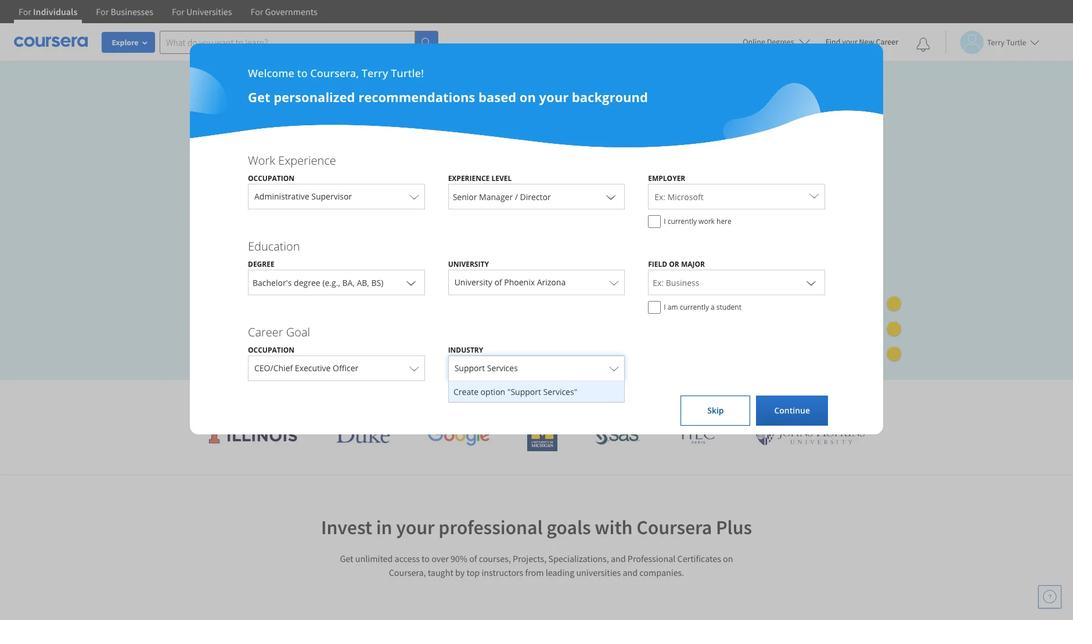 Task type: vqa. For each thing, say whether or not it's contained in the screenshot.
Enroll associated with Regular
no



Task type: locate. For each thing, give the bounding box(es) containing it.
coursera, left taught
[[389, 567, 426, 579]]

0 horizontal spatial career
[[248, 325, 283, 340]]

1 vertical spatial in
[[376, 516, 392, 540]]

on inside dialog
[[520, 88, 536, 106]]

your inside onboardingmodal dialog
[[539, 88, 569, 106]]

universities inside get unlimited access to over 90% of courses, projects, specializations, and professional certificates on coursera, taught by top instructors from leading universities and companies.
[[576, 567, 621, 579]]

occupation field down goal
[[249, 356, 424, 382]]

occupation inside the work experience "element"
[[248, 174, 294, 184]]

free
[[265, 287, 283, 299]]

invest in your professional goals with coursera plus
[[321, 516, 752, 540]]

experience left level
[[448, 174, 490, 184]]

2 occupation from the top
[[248, 346, 294, 355]]

/month,
[[214, 260, 247, 271]]

0 vertical spatial i
[[664, 217, 666, 226]]

0 vertical spatial with
[[647, 389, 675, 408]]

unlimited
[[200, 163, 258, 180]]

occupation field inside career goal element
[[249, 356, 424, 382]]

1 horizontal spatial leading
[[546, 567, 574, 579]]

taught
[[428, 567, 453, 579]]

university left phoenix
[[454, 277, 492, 288]]

work experience element
[[236, 153, 837, 234]]

1 vertical spatial coursera,
[[389, 567, 426, 579]]

job-
[[280, 183, 303, 201]]

2 vertical spatial to
[[422, 553, 430, 565]]

courses,
[[432, 163, 481, 180], [479, 553, 511, 565]]

get inside onboardingmodal dialog
[[248, 88, 270, 106]]

career left goal
[[248, 325, 283, 340]]

1 horizontal spatial get
[[340, 553, 353, 565]]

top
[[467, 567, 480, 579]]

occupation inside career goal element
[[248, 346, 294, 355]]

for for universities
[[172, 6, 185, 17]]

1 vertical spatial of
[[469, 553, 477, 565]]

1 vertical spatial career
[[248, 325, 283, 340]]

0 vertical spatial experience
[[278, 153, 336, 168]]

1 horizontal spatial access
[[395, 553, 420, 565]]

access up job-
[[261, 163, 300, 180]]

get for invest
[[340, 553, 353, 565]]

banner navigation
[[9, 0, 327, 32]]

0 vertical spatial access
[[261, 163, 300, 180]]

0 horizontal spatial universities
[[467, 389, 541, 408]]

1 vertical spatial occupation
[[248, 346, 294, 355]]

0 horizontal spatial coursera,
[[310, 66, 359, 80]]

occupation field for work experience
[[249, 184, 424, 210]]

University field
[[449, 270, 624, 296]]

programs—all
[[402, 183, 486, 201]]

career inside onboardingmodal dialog
[[248, 325, 283, 340]]

of
[[494, 277, 502, 288], [469, 553, 477, 565]]

to up personalized
[[297, 66, 308, 80]]

by
[[455, 567, 465, 579]]

on up included
[[525, 163, 541, 180]]

university of illinois at urbana-champaign image
[[208, 427, 298, 445]]

0 vertical spatial occupation
[[248, 174, 294, 184]]

for for individuals
[[19, 6, 31, 17]]

leading down specializations,
[[546, 567, 574, 579]]

of left phoenix
[[494, 277, 502, 288]]

and up subscription
[[254, 183, 277, 201]]

courses, up instructors
[[479, 553, 511, 565]]

your down projects,
[[200, 204, 227, 221]]

i inside the work experience "element"
[[664, 217, 666, 226]]

1 horizontal spatial coursera,
[[389, 567, 426, 579]]

1 vertical spatial to
[[303, 163, 315, 180]]

1 vertical spatial courses,
[[479, 553, 511, 565]]

1 vertical spatial universities
[[576, 567, 621, 579]]

career
[[876, 37, 898, 47], [248, 325, 283, 340]]

for left businesses
[[96, 6, 109, 17]]

access left over
[[395, 553, 420, 565]]

coursera up professional
[[637, 516, 712, 540]]

subscription
[[230, 204, 304, 221]]

leading up 'google' image
[[416, 389, 463, 408]]

i
[[664, 217, 666, 226], [664, 303, 666, 312]]

1 vertical spatial on
[[525, 163, 541, 180]]

with
[[647, 389, 675, 408], [595, 516, 633, 540]]

to inside unlimited access to 7,000+ world-class courses, hands-on projects, and job-ready certificate programs—all included in your subscription
[[303, 163, 315, 180]]

0 vertical spatial of
[[494, 277, 502, 288]]

0 vertical spatial leading
[[416, 389, 463, 408]]

your left background on the right top
[[539, 88, 569, 106]]

get
[[248, 88, 270, 106], [340, 553, 353, 565]]

skip button
[[681, 396, 751, 426]]

courses, up programs—all
[[432, 163, 481, 180]]

with right goals
[[595, 516, 633, 540]]

90%
[[451, 553, 467, 565]]

employer
[[648, 174, 685, 184]]

1 horizontal spatial career
[[876, 37, 898, 47]]

leading
[[416, 389, 463, 408], [546, 567, 574, 579]]

of up top at the bottom left of the page
[[469, 553, 477, 565]]

unlimited access to 7,000+ world-class courses, hands-on projects, and job-ready certificate programs—all included in your subscription
[[200, 163, 555, 221]]

2 vertical spatial on
[[723, 553, 733, 565]]

chevron down image
[[804, 276, 818, 290]]

coursera, up personalized
[[310, 66, 359, 80]]

your
[[842, 37, 858, 47], [539, 88, 569, 106], [200, 204, 227, 221], [396, 516, 435, 540]]

currently left work
[[668, 217, 697, 226]]

0 horizontal spatial in
[[376, 516, 392, 540]]

courses, inside unlimited access to 7,000+ world-class courses, hands-on projects, and job-ready certificate programs—all included in your subscription
[[432, 163, 481, 180]]

field or major
[[648, 260, 705, 269]]

Industry text field
[[454, 358, 604, 381]]

0 horizontal spatial get
[[248, 88, 270, 106]]

for left individuals
[[19, 6, 31, 17]]

on right the based
[[520, 88, 536, 106]]

find your new career
[[826, 37, 898, 47]]

for
[[19, 6, 31, 17], [96, 6, 109, 17], [172, 6, 185, 17], [251, 6, 263, 17]]

0 vertical spatial coursera,
[[310, 66, 359, 80]]

create option "support services"
[[453, 386, 577, 398]]

companies
[[573, 389, 644, 408]]

hands-
[[484, 163, 525, 180]]

create
[[453, 386, 478, 398]]

in
[[544, 183, 555, 201], [376, 516, 392, 540]]

1 vertical spatial experience
[[448, 174, 490, 184]]

None search field
[[160, 30, 438, 54]]

0 vertical spatial currently
[[668, 217, 697, 226]]

1 vertical spatial plus
[[716, 516, 752, 540]]

your right find
[[842, 37, 858, 47]]

projects,
[[200, 183, 251, 201]]

education element
[[236, 239, 837, 320]]

access
[[261, 163, 300, 180], [395, 553, 420, 565]]

certificate
[[340, 183, 399, 201]]

to up ready
[[303, 163, 315, 180]]

welcome to coursera, terry turtle!
[[248, 66, 424, 80]]

coursera,
[[310, 66, 359, 80], [389, 567, 426, 579]]

to
[[297, 66, 308, 80], [303, 163, 315, 180], [422, 553, 430, 565]]

0 vertical spatial get
[[248, 88, 270, 106]]

1 horizontal spatial chevron down image
[[604, 190, 618, 204]]

for left governments
[[251, 6, 263, 17]]

get down the welcome at the left top of page
[[248, 88, 270, 106]]

in right included
[[544, 183, 555, 201]]

0 horizontal spatial chevron down image
[[404, 276, 418, 290]]

your inside unlimited access to 7,000+ world-class courses, hands-on projects, and job-ready certificate programs—all included in your subscription
[[200, 204, 227, 221]]

chevron down image inside education element
[[404, 276, 418, 290]]

Occupation field
[[249, 184, 424, 210], [249, 356, 424, 382]]

plus left continue
[[742, 389, 769, 408]]

0 horizontal spatial access
[[261, 163, 300, 180]]

for businesses
[[96, 6, 153, 17]]

0 vertical spatial university
[[448, 260, 489, 269]]

i am currently a student
[[664, 303, 742, 312]]

coursera plus image
[[200, 109, 376, 126]]

a
[[711, 303, 715, 312]]

professional
[[628, 553, 676, 565]]

1 occupation field from the top
[[249, 184, 424, 210]]

experience up ready
[[278, 153, 336, 168]]

0 vertical spatial on
[[520, 88, 536, 106]]

i currently work here
[[664, 217, 732, 226]]

chevron down image for degree
[[404, 276, 418, 290]]

chevron down image
[[604, 190, 618, 204], [404, 276, 418, 290]]

included
[[490, 183, 541, 201]]

currently inside the work experience "element"
[[668, 217, 697, 226]]

occupation field for career goal
[[249, 356, 424, 382]]

occupation up ceo/chief
[[248, 346, 294, 355]]

access inside get unlimited access to over 90% of courses, projects, specializations, and professional certificates on coursera, taught by top instructors from leading universities and companies.
[[395, 553, 420, 565]]

supervisor
[[311, 191, 352, 202]]

i right i currently work here option
[[664, 217, 666, 226]]

create option "support services" row group
[[449, 382, 625, 402]]

occupation down the work on the top left of the page
[[248, 174, 294, 184]]

and down professional
[[623, 567, 638, 579]]

i left am
[[664, 303, 666, 312]]

to left over
[[422, 553, 430, 565]]

get left unlimited
[[340, 553, 353, 565]]

on
[[520, 88, 536, 106], [525, 163, 541, 180], [723, 553, 733, 565]]

currently left a at right
[[680, 303, 709, 312]]

0 vertical spatial career
[[876, 37, 898, 47]]

of inside get unlimited access to over 90% of courses, projects, specializations, and professional certificates on coursera, taught by top instructors from leading universities and companies.
[[469, 553, 477, 565]]

courses, inside get unlimited access to over 90% of courses, projects, specializations, and professional certificates on coursera, taught by top instructors from leading universities and companies.
[[479, 553, 511, 565]]

johns hopkins university image
[[755, 425, 865, 447]]

professional
[[439, 516, 543, 540]]

1 vertical spatial get
[[340, 553, 353, 565]]

degree
[[248, 260, 274, 269]]

2 i from the top
[[664, 303, 666, 312]]

3 for from the left
[[172, 6, 185, 17]]

1 vertical spatial chevron down image
[[404, 276, 418, 290]]

1 for from the left
[[19, 6, 31, 17]]

plus up certificates
[[716, 516, 752, 540]]

get inside get unlimited access to over 90% of courses, projects, specializations, and professional certificates on coursera, taught by top instructors from leading universities and companies.
[[340, 553, 353, 565]]

class
[[400, 163, 428, 180]]

for governments
[[251, 6, 317, 17]]

1 horizontal spatial experience
[[448, 174, 490, 184]]

1 vertical spatial currently
[[680, 303, 709, 312]]

/month, cancel anytime
[[214, 260, 310, 271]]

occupation field inside the work experience "element"
[[249, 184, 424, 210]]

world-
[[362, 163, 400, 180]]

I currently work here checkbox
[[648, 215, 661, 228]]

"support
[[507, 386, 541, 398]]

1 vertical spatial access
[[395, 553, 420, 565]]

to inside onboardingmodal dialog
[[297, 66, 308, 80]]

for left universities
[[172, 6, 185, 17]]

0 vertical spatial chevron down image
[[604, 190, 618, 204]]

2 for from the left
[[96, 6, 109, 17]]

0 horizontal spatial of
[[469, 553, 477, 565]]

major
[[681, 260, 705, 269]]

1 vertical spatial occupation field
[[249, 356, 424, 382]]

1 vertical spatial university
[[454, 277, 492, 288]]

1 vertical spatial i
[[664, 303, 666, 312]]

on right certificates
[[723, 553, 733, 565]]

0 vertical spatial in
[[544, 183, 555, 201]]

coursera up the hec paris image
[[679, 389, 738, 408]]

university up university of phoenix arizona
[[448, 260, 489, 269]]

1 horizontal spatial in
[[544, 183, 555, 201]]

4 for from the left
[[251, 6, 263, 17]]

cancel
[[249, 260, 275, 271]]

instructors
[[482, 567, 523, 579]]

0 vertical spatial to
[[297, 66, 308, 80]]

1 vertical spatial with
[[595, 516, 633, 540]]

sas image
[[595, 427, 639, 445]]

with right 'companies'
[[647, 389, 675, 408]]

companies.
[[640, 567, 684, 579]]

career right new
[[876, 37, 898, 47]]

universities
[[467, 389, 541, 408], [576, 567, 621, 579]]

2 occupation field from the top
[[249, 356, 424, 382]]

chevron down image inside the work experience "element"
[[604, 190, 618, 204]]

occupation for career
[[248, 346, 294, 355]]

1 horizontal spatial universities
[[576, 567, 621, 579]]

0 vertical spatial courses,
[[432, 163, 481, 180]]

for for businesses
[[96, 6, 109, 17]]

1 occupation from the top
[[248, 174, 294, 184]]

occupation field down 7,000+
[[249, 184, 424, 210]]

0 vertical spatial occupation field
[[249, 184, 424, 210]]

or
[[669, 260, 679, 269]]

I am currently a student checkbox
[[648, 301, 661, 314]]

in up unlimited
[[376, 516, 392, 540]]

1 i from the top
[[664, 217, 666, 226]]

start
[[218, 287, 238, 299]]

1 vertical spatial leading
[[546, 567, 574, 579]]

1 horizontal spatial of
[[494, 277, 502, 288]]

i inside education element
[[664, 303, 666, 312]]



Task type: describe. For each thing, give the bounding box(es) containing it.
career goal element
[[236, 325, 837, 403]]

over
[[432, 553, 449, 565]]

certificates
[[677, 553, 721, 565]]

goal
[[286, 325, 310, 340]]

ceo/chief
[[254, 363, 293, 374]]

Industry field
[[449, 356, 624, 382]]

to inside get unlimited access to over 90% of courses, projects, specializations, and professional certificates on coursera, taught by top instructors from leading universities and companies.
[[422, 553, 430, 565]]

governments
[[265, 6, 317, 17]]

and inside unlimited access to 7,000+ world-class courses, hands-on projects, and job-ready certificate programs—all included in your subscription
[[254, 183, 277, 201]]

of inside education element
[[494, 277, 502, 288]]

student
[[717, 303, 742, 312]]

get for welcome
[[248, 88, 270, 106]]

field
[[648, 260, 667, 269]]

7-
[[240, 287, 248, 299]]

background
[[572, 88, 648, 106]]

i for education
[[664, 303, 666, 312]]

education
[[248, 239, 300, 254]]

show notifications image
[[916, 38, 930, 52]]

help center image
[[1043, 591, 1057, 605]]

work
[[699, 217, 715, 226]]

level
[[492, 174, 512, 184]]

coursera image
[[14, 33, 88, 51]]

administrative
[[254, 191, 309, 202]]

here
[[717, 217, 732, 226]]

specializations,
[[548, 553, 609, 565]]

continue
[[774, 405, 810, 416]]

for universities
[[172, 6, 232, 17]]

invest
[[321, 516, 372, 540]]

welcome
[[248, 66, 294, 80]]

hec paris image
[[677, 424, 717, 448]]

for for governments
[[251, 6, 263, 17]]

university of michigan image
[[527, 420, 558, 452]]

from
[[525, 567, 544, 579]]

arizona
[[537, 277, 566, 288]]

0 vertical spatial plus
[[742, 389, 769, 408]]

recommendations
[[358, 88, 475, 106]]

skip
[[707, 405, 724, 416]]

1 vertical spatial coursera
[[637, 516, 712, 540]]

occupation for work
[[248, 174, 294, 184]]

executive
[[295, 363, 331, 374]]

0 vertical spatial universities
[[467, 389, 541, 408]]

services"
[[543, 386, 577, 398]]

on inside get unlimited access to over 90% of courses, projects, specializations, and professional certificates on coursera, taught by top instructors from leading universities and companies.
[[723, 553, 733, 565]]

ex:
[[655, 192, 666, 203]]

your up over
[[396, 516, 435, 540]]

ceo/chief executive officer
[[254, 363, 358, 374]]

projects,
[[513, 553, 547, 565]]

coursera, inside onboardingmodal dialog
[[310, 66, 359, 80]]

onboardingmodal dialog
[[0, 0, 1073, 621]]

for individuals
[[19, 6, 77, 17]]

and left professional
[[611, 553, 626, 565]]

turtle!
[[391, 66, 424, 80]]

duke university image
[[336, 425, 390, 444]]

7,000+
[[319, 163, 358, 180]]

access inside unlimited access to 7,000+ world-class courses, hands-on projects, and job-ready certificate programs—all included in your subscription
[[261, 163, 300, 180]]

administrative supervisor
[[254, 191, 352, 202]]

industry
[[448, 346, 483, 355]]

on inside unlimited access to 7,000+ world-class courses, hands-on projects, and job-ready certificate programs—all included in your subscription
[[525, 163, 541, 180]]

anytime
[[277, 260, 310, 271]]

0 vertical spatial coursera
[[679, 389, 738, 408]]

work
[[248, 153, 275, 168]]

coursera, inside get unlimited access to over 90% of courses, projects, specializations, and professional certificates on coursera, taught by top instructors from leading universities and companies.
[[389, 567, 426, 579]]

university of phoenix arizona
[[454, 277, 566, 288]]

and right "support
[[544, 389, 569, 408]]

universities
[[186, 6, 232, 17]]

unlimited
[[355, 553, 393, 565]]

1 horizontal spatial with
[[647, 389, 675, 408]]

leading inside get unlimited access to over 90% of courses, projects, specializations, and professional certificates on coursera, taught by top instructors from leading universities and companies.
[[546, 567, 574, 579]]

new
[[859, 37, 874, 47]]

currently inside education element
[[680, 303, 709, 312]]

find
[[826, 37, 841, 47]]

chevron down image for experience level
[[604, 190, 618, 204]]

get personalized recommendations based on your background
[[248, 88, 648, 106]]

university for university of phoenix arizona
[[454, 277, 492, 288]]

leading universities and companies with coursera plus
[[412, 389, 769, 408]]

0 horizontal spatial leading
[[416, 389, 463, 408]]

start 7-day free trial
[[218, 287, 303, 299]]

businesses
[[111, 6, 153, 17]]

in inside unlimited access to 7,000+ world-class courses, hands-on projects, and job-ready certificate programs—all included in your subscription
[[544, 183, 555, 201]]

continue button
[[756, 396, 828, 426]]

0 horizontal spatial experience
[[278, 153, 336, 168]]

day
[[248, 287, 263, 299]]

goals
[[547, 516, 591, 540]]

find your new career link
[[820, 35, 904, 49]]

personalized
[[274, 88, 355, 106]]

option
[[480, 386, 505, 398]]

i for work experience
[[664, 217, 666, 226]]

start 7-day free trial button
[[200, 279, 321, 307]]

ready
[[303, 183, 337, 201]]

get unlimited access to over 90% of courses, projects, specializations, and professional certificates on coursera, taught by top instructors from leading universities and companies.
[[340, 553, 733, 579]]

am
[[668, 303, 678, 312]]

phoenix
[[504, 277, 535, 288]]

ex: microsoft
[[655, 192, 704, 203]]

based
[[479, 88, 516, 106]]

google image
[[427, 425, 490, 447]]

0 horizontal spatial with
[[595, 516, 633, 540]]

university for university
[[448, 260, 489, 269]]

microsoft
[[668, 192, 704, 203]]

terry
[[362, 66, 388, 80]]

career goal
[[248, 325, 310, 340]]

officer
[[333, 363, 358, 374]]

experience level
[[448, 174, 512, 184]]

individuals
[[33, 6, 77, 17]]

trial
[[284, 287, 303, 299]]



